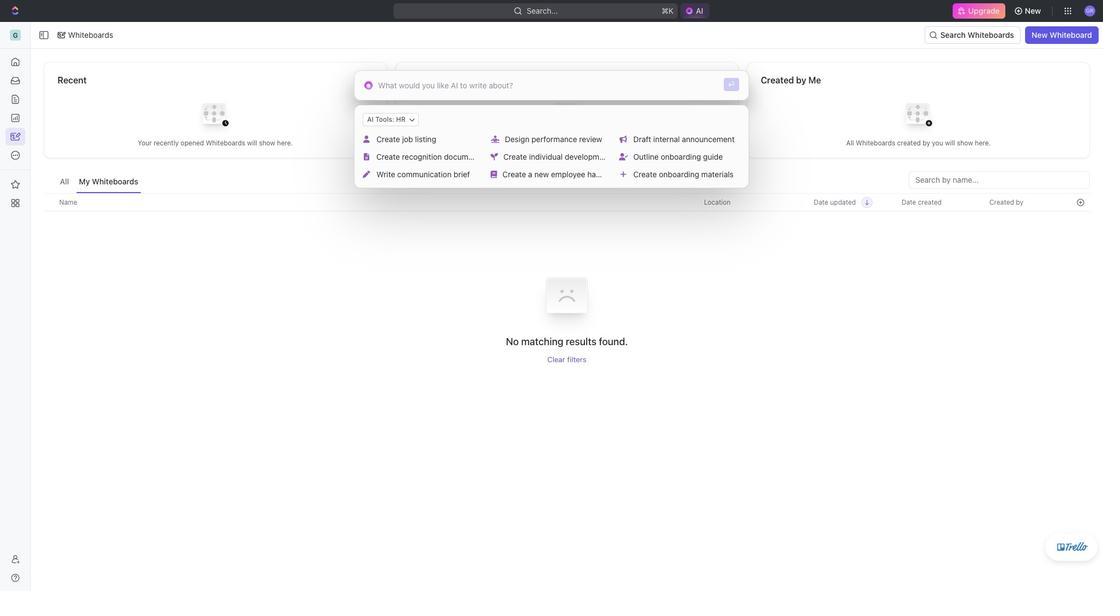 Task type: describe. For each thing, give the bounding box(es) containing it.
onboarding for outline
[[661, 152, 701, 161]]

tools:
[[375, 115, 394, 123]]

whiteboards left no created by me whiteboards image on the right of page
[[856, 139, 895, 147]]

person dots from line image
[[491, 136, 499, 143]]

row containing name
[[44, 193, 1090, 211]]

write communication brief button
[[359, 166, 485, 183]]

section
[[625, 170, 651, 179]]

plan
[[613, 152, 628, 161]]

all for all whiteboards created by you will show here.
[[846, 139, 854, 147]]

create for create onboarding materials
[[633, 170, 657, 179]]

all whiteboards created by you will show here.
[[846, 139, 991, 147]]

recent
[[58, 75, 87, 85]]

clear
[[547, 355, 565, 364]]

sidebar navigation
[[0, 22, 31, 591]]

hr
[[396, 115, 406, 123]]

draft internal announcement
[[633, 134, 735, 144]]

write communication brief
[[376, 170, 470, 179]]

your favorited whiteboards will show here.
[[501, 139, 633, 147]]

create for create a new employee handbook section
[[503, 170, 526, 179]]

my
[[79, 177, 90, 186]]

created by
[[990, 198, 1024, 206]]

new whiteboard button
[[1025, 26, 1099, 44]]

document
[[444, 152, 480, 161]]

1 horizontal spatial by
[[923, 139, 930, 147]]

upgrade link
[[953, 3, 1005, 19]]

pen image
[[363, 171, 370, 178]]

Search by name... text field
[[915, 172, 1083, 188]]

employee
[[551, 170, 585, 179]]

create recognition document
[[376, 152, 480, 161]]

no created by me whiteboards image
[[897, 95, 941, 139]]

materials
[[701, 170, 734, 179]]

all for all
[[60, 177, 69, 186]]

2 will from the left
[[587, 139, 597, 147]]

ai tools: hr
[[367, 115, 406, 123]]

no recent whiteboards image
[[193, 95, 237, 139]]

whiteboards inside 'button'
[[968, 30, 1014, 40]]

create job listing
[[376, 134, 436, 144]]

create for create job listing
[[376, 134, 400, 144]]

tab list containing all
[[57, 171, 141, 193]]

all button
[[57, 171, 72, 193]]

whiteboard
[[1050, 30, 1092, 40]]

internal
[[653, 134, 680, 144]]

my whiteboards
[[79, 177, 138, 186]]

favorites
[[409, 75, 447, 85]]

clear filters button
[[547, 355, 586, 364]]

your recently opened whiteboards will show here.
[[138, 139, 293, 147]]

search...
[[526, 6, 558, 15]]

2 here. from the left
[[617, 139, 633, 147]]

new
[[534, 170, 549, 179]]

me
[[809, 75, 821, 85]]

draft
[[633, 134, 651, 144]]

new button
[[1010, 2, 1048, 20]]

whiteboards inside button
[[92, 177, 138, 186]]

draft internal announcement button
[[616, 131, 742, 148]]

book image
[[491, 171, 497, 178]]

seedling image
[[491, 153, 498, 161]]

create onboarding materials button
[[616, 166, 742, 183]]

date created
[[902, 198, 942, 206]]

name
[[59, 198, 77, 206]]

communication
[[397, 170, 452, 179]]

1 show from the left
[[259, 139, 275, 147]]

ai tools: hr button
[[363, 113, 419, 126]]

brief
[[454, 170, 470, 179]]

0 vertical spatial created
[[897, 139, 921, 147]]

date for date updated
[[814, 198, 828, 206]]

search whiteboards button
[[925, 26, 1021, 44]]

ai
[[367, 115, 374, 123]]

recently
[[154, 139, 179, 147]]

my whiteboards button
[[76, 171, 141, 193]]

updated
[[830, 198, 856, 206]]

new whiteboard
[[1032, 30, 1092, 40]]

no data image
[[534, 263, 600, 335]]

3 show from the left
[[957, 139, 973, 147]]

create for create individual development plan
[[503, 152, 527, 161]]

write
[[376, 170, 395, 179]]

1 will from the left
[[247, 139, 257, 147]]

outline
[[633, 152, 659, 161]]

clear filters
[[547, 355, 586, 364]]

filters
[[567, 355, 586, 364]]

date for date created
[[902, 198, 916, 206]]

create onboarding materials
[[633, 170, 734, 179]]

create a new employee handbook section button
[[487, 166, 651, 183]]

found.
[[599, 336, 628, 348]]

your for favorites
[[501, 139, 515, 147]]

date updated button
[[807, 194, 872, 211]]

new for new whiteboard
[[1032, 30, 1048, 40]]

⏎ button
[[724, 78, 739, 91]]

3 here. from the left
[[975, 139, 991, 147]]

created for created by
[[990, 198, 1014, 206]]



Task type: vqa. For each thing, say whether or not it's contained in the screenshot.
Design at the top of page
yes



Task type: locate. For each thing, give the bounding box(es) containing it.
create for create recognition document
[[376, 152, 400, 161]]

your
[[138, 139, 152, 147], [501, 139, 515, 147]]

2 horizontal spatial will
[[945, 139, 955, 147]]

user image
[[363, 136, 370, 143]]

no matching results found. table
[[44, 193, 1090, 364]]

development
[[565, 152, 611, 161]]

onboarding down outline onboarding guide button
[[659, 170, 699, 179]]

create
[[376, 134, 400, 144], [376, 152, 400, 161], [503, 152, 527, 161], [503, 170, 526, 179], [633, 170, 657, 179]]

by
[[796, 75, 806, 85], [923, 139, 930, 147], [1016, 198, 1024, 206]]

by for created by
[[1016, 198, 1024, 206]]

show
[[259, 139, 275, 147], [599, 139, 615, 147], [957, 139, 973, 147]]

listing
[[415, 134, 436, 144]]

date created button
[[895, 194, 948, 211]]

all
[[846, 139, 854, 147], [60, 177, 69, 186]]

1 here. from the left
[[277, 139, 293, 147]]

favorited
[[517, 139, 544, 147]]

1 vertical spatial all
[[60, 177, 69, 186]]

new down "new" button
[[1032, 30, 1048, 40]]

outline onboarding guide
[[633, 152, 723, 161]]

design
[[505, 134, 529, 144]]

1 horizontal spatial your
[[501, 139, 515, 147]]

0 horizontal spatial date
[[814, 198, 828, 206]]

no matching results found. row
[[44, 263, 1090, 364]]

by left me
[[796, 75, 806, 85]]

create individual development plan
[[503, 152, 628, 161]]

opened
[[181, 139, 204, 147]]

create individual development plan button
[[487, 148, 628, 166]]

onboarding
[[661, 152, 701, 161], [659, 170, 699, 179]]

date updated
[[814, 198, 856, 206]]

create left job
[[376, 134, 400, 144]]

handbook
[[587, 170, 623, 179]]

0 vertical spatial all
[[846, 139, 854, 147]]

2 horizontal spatial by
[[1016, 198, 1024, 206]]

0 horizontal spatial by
[[796, 75, 806, 85]]

search
[[940, 30, 966, 40]]

1 vertical spatial created
[[918, 198, 942, 206]]

by for created by me
[[796, 75, 806, 85]]

date inside "button"
[[902, 198, 916, 206]]

onboarding inside button
[[661, 152, 701, 161]]

created for created by me
[[761, 75, 794, 85]]

no matching results found.
[[506, 336, 628, 348]]

1 horizontal spatial all
[[846, 139, 854, 147]]

1 horizontal spatial will
[[587, 139, 597, 147]]

by down search by name... text field
[[1016, 198, 1024, 206]]

new
[[1025, 6, 1041, 15], [1032, 30, 1048, 40]]

design performance review button
[[487, 131, 614, 148]]

your for recent
[[138, 139, 152, 147]]

0 horizontal spatial will
[[247, 139, 257, 147]]

no
[[506, 336, 519, 348]]

1 horizontal spatial show
[[599, 139, 615, 147]]

all inside button
[[60, 177, 69, 186]]

⌘k
[[661, 6, 673, 15]]

no favorited whiteboards image
[[545, 95, 589, 139]]

bullhorn image
[[620, 136, 627, 143]]

0 horizontal spatial your
[[138, 139, 152, 147]]

whiteboards right my
[[92, 177, 138, 186]]

created down search by name... text field
[[990, 198, 1014, 206]]

created left me
[[761, 75, 794, 85]]

create job listing button
[[359, 131, 485, 148]]

a
[[528, 170, 532, 179]]

create a new employee handbook section
[[503, 170, 651, 179]]

2 show from the left
[[599, 139, 615, 147]]

design performance review
[[505, 134, 602, 144]]

whiteboards right 'opened'
[[206, 139, 245, 147]]

created inside "button"
[[918, 198, 942, 206]]

create down design
[[503, 152, 527, 161]]

date inside button
[[814, 198, 828, 206]]

0 vertical spatial by
[[796, 75, 806, 85]]

results
[[566, 336, 596, 348]]

create left a
[[503, 170, 526, 179]]

user check image
[[619, 153, 628, 161]]

recognition
[[402, 152, 442, 161]]

whiteboards up create individual development plan
[[546, 139, 585, 147]]

ai tools: hr button
[[363, 113, 419, 126]]

here.
[[277, 139, 293, 147], [617, 139, 633, 147], [975, 139, 991, 147]]

2 date from the left
[[902, 198, 916, 206]]

0 vertical spatial onboarding
[[661, 152, 701, 161]]

date
[[814, 198, 828, 206], [902, 198, 916, 206]]

1 horizontal spatial date
[[902, 198, 916, 206]]

by inside row
[[1016, 198, 1024, 206]]

new up "new whiteboard"
[[1025, 6, 1041, 15]]

0 horizontal spatial created
[[761, 75, 794, 85]]

1 vertical spatial created
[[990, 198, 1014, 206]]

your right the person dots from line image
[[501, 139, 515, 147]]

create inside button
[[376, 152, 400, 161]]

1 horizontal spatial here.
[[617, 139, 633, 147]]

created inside row
[[990, 198, 1014, 206]]

whiteboards up recent
[[68, 30, 113, 40]]

whiteboards down upgrade
[[968, 30, 1014, 40]]

onboarding for create
[[659, 170, 699, 179]]

2 horizontal spatial here.
[[975, 139, 991, 147]]

2 your from the left
[[501, 139, 515, 147]]

⏎
[[728, 80, 735, 88]]

0 horizontal spatial here.
[[277, 139, 293, 147]]

tab list
[[57, 171, 141, 193]]

new for new
[[1025, 6, 1041, 15]]

1 your from the left
[[138, 139, 152, 147]]

row
[[44, 193, 1090, 211]]

review
[[579, 134, 602, 144]]

plus image
[[620, 171, 627, 178]]

2 horizontal spatial show
[[957, 139, 973, 147]]

guide
[[703, 152, 723, 161]]

0 horizontal spatial all
[[60, 177, 69, 186]]

matching
[[521, 336, 563, 348]]

1 vertical spatial by
[[923, 139, 930, 147]]

1 date from the left
[[814, 198, 828, 206]]

job
[[402, 134, 413, 144]]

1 vertical spatial new
[[1032, 30, 1048, 40]]

onboarding down draft internal announcement button
[[661, 152, 701, 161]]

onboarding inside button
[[659, 170, 699, 179]]

outline onboarding guide button
[[616, 148, 742, 166]]

individual
[[529, 152, 563, 161]]

0 vertical spatial created
[[761, 75, 794, 85]]

upgrade
[[968, 6, 1000, 15]]

will up development
[[587, 139, 597, 147]]

1 vertical spatial onboarding
[[659, 170, 699, 179]]

1 horizontal spatial created
[[990, 198, 1014, 206]]

your left recently
[[138, 139, 152, 147]]

announcement
[[682, 134, 735, 144]]

performance
[[532, 134, 577, 144]]

search whiteboards
[[940, 30, 1014, 40]]

will right no recent whiteboards image
[[247, 139, 257, 147]]

create down outline
[[633, 170, 657, 179]]

What would you like AI to write about? text field
[[378, 80, 713, 91]]

2 vertical spatial by
[[1016, 198, 1024, 206]]

created
[[761, 75, 794, 85], [990, 198, 1014, 206]]

by left you
[[923, 139, 930, 147]]

create recognition document button
[[359, 148, 485, 166]]

0 vertical spatial new
[[1025, 6, 1041, 15]]

create up write
[[376, 152, 400, 161]]

will right you
[[945, 139, 955, 147]]

whiteboards
[[68, 30, 113, 40], [968, 30, 1014, 40], [206, 139, 245, 147], [546, 139, 585, 147], [856, 139, 895, 147], [92, 177, 138, 186]]

created by me
[[761, 75, 821, 85]]

created
[[897, 139, 921, 147], [918, 198, 942, 206]]

location
[[704, 198, 731, 206]]

you
[[932, 139, 943, 147]]

3 will from the left
[[945, 139, 955, 147]]

file lines image
[[364, 153, 369, 161]]

0 horizontal spatial show
[[259, 139, 275, 147]]



